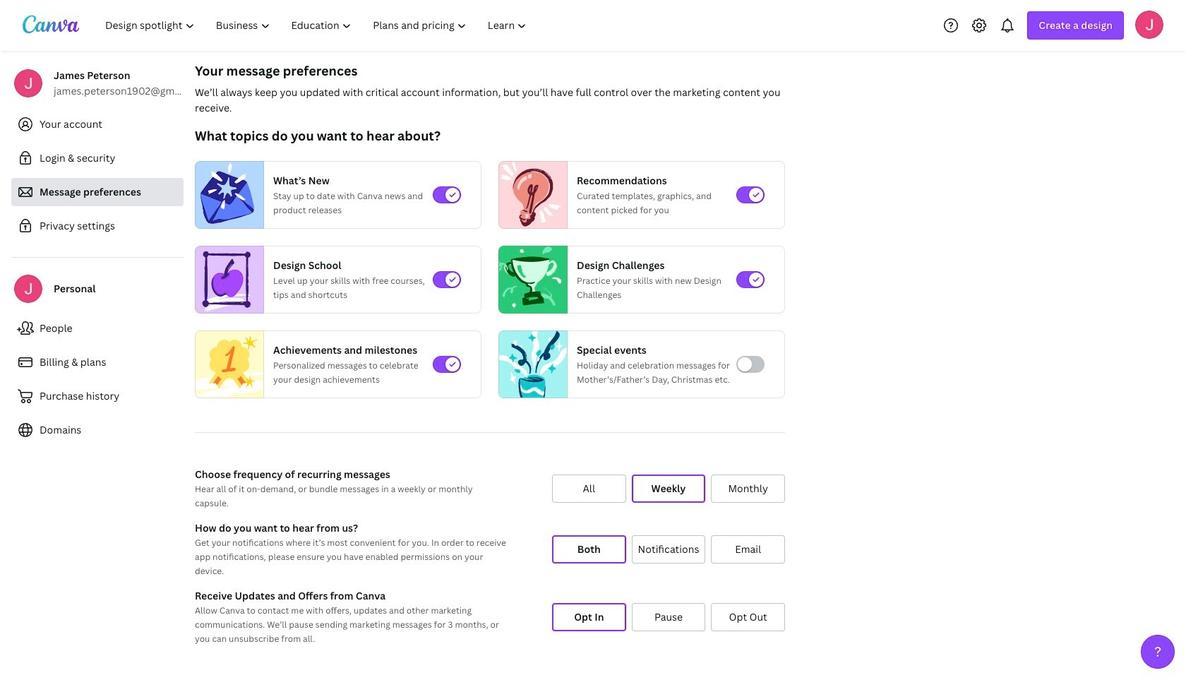 Task type: vqa. For each thing, say whether or not it's contained in the screenshot.
'year'
no



Task type: describe. For each thing, give the bounding box(es) containing it.
top level navigation element
[[96, 11, 539, 40]]



Task type: locate. For each thing, give the bounding box(es) containing it.
james peterson image
[[1136, 10, 1164, 38]]

None button
[[552, 475, 626, 503], [632, 475, 706, 503], [712, 475, 785, 503], [552, 535, 626, 564], [632, 535, 706, 564], [712, 535, 785, 564], [552, 603, 626, 631], [632, 603, 706, 631], [712, 603, 785, 631], [552, 475, 626, 503], [632, 475, 706, 503], [712, 475, 785, 503], [552, 535, 626, 564], [632, 535, 706, 564], [712, 535, 785, 564], [552, 603, 626, 631], [632, 603, 706, 631], [712, 603, 785, 631]]

topic image
[[196, 161, 258, 229], [499, 161, 562, 229], [196, 246, 258, 314], [499, 246, 562, 314], [196, 327, 263, 401], [499, 327, 567, 401]]



